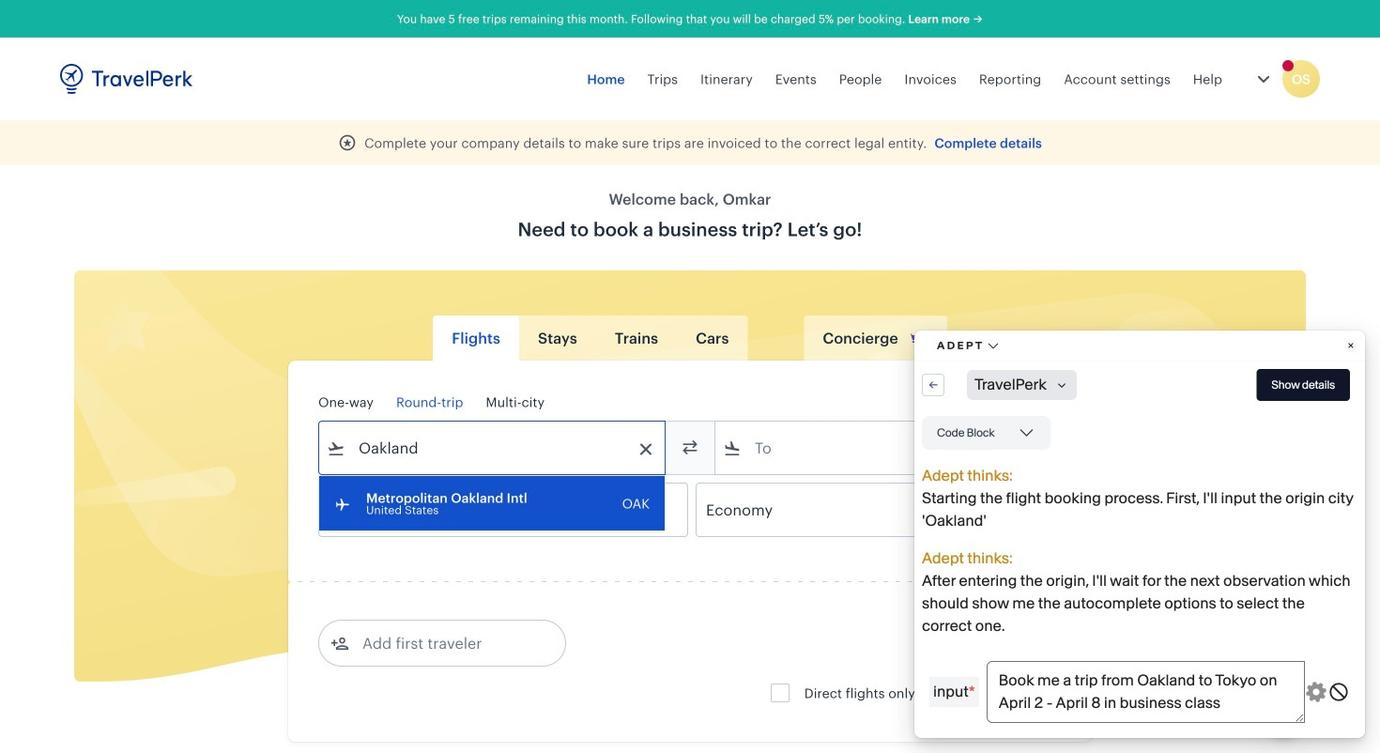 Task type: locate. For each thing, give the bounding box(es) containing it.
Add first traveler search field
[[349, 628, 545, 659]]

From search field
[[346, 433, 641, 463]]



Task type: vqa. For each thing, say whether or not it's contained in the screenshot.
the from search box
yes



Task type: describe. For each thing, give the bounding box(es) containing it.
Depart text field
[[346, 484, 443, 536]]

To search field
[[742, 433, 1037, 463]]

Return text field
[[457, 484, 555, 536]]



